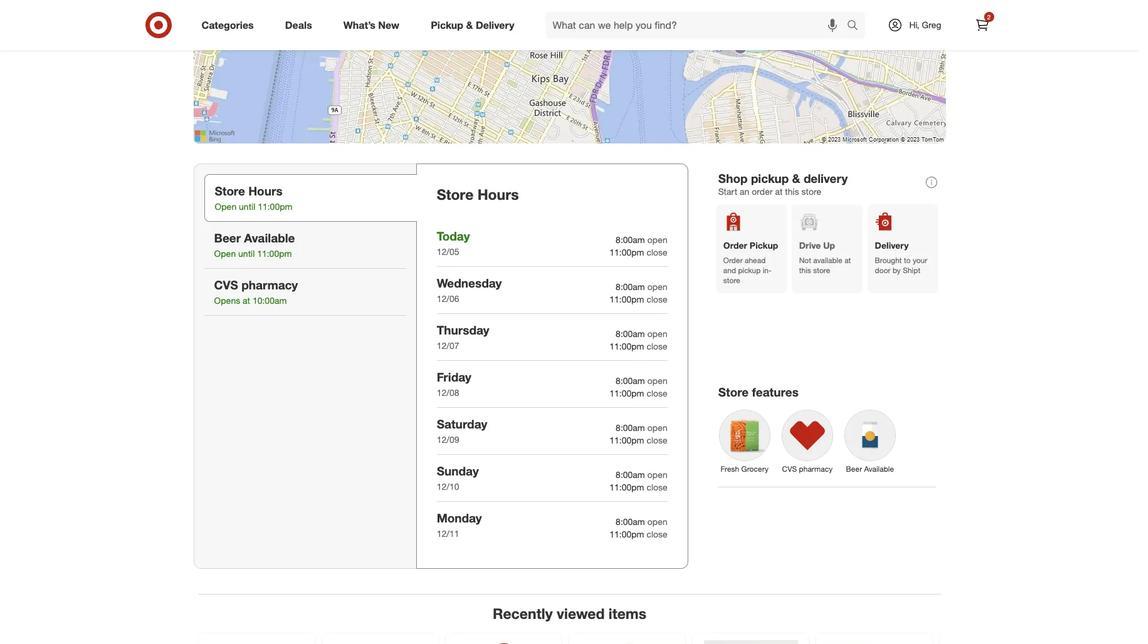 Task type: describe. For each thing, give the bounding box(es) containing it.
hi,
[[909, 19, 920, 30]]

sunday
[[437, 464, 479, 478]]

sunday 12/10
[[437, 464, 479, 492]]

open for today
[[648, 234, 668, 245]]

store hours open until 11:00pm
[[215, 184, 292, 212]]

pickup & delivery link
[[420, 11, 530, 39]]

11:00pm inside store hours open until 11:00pm
[[258, 201, 292, 212]]

hi, greg
[[909, 19, 942, 30]]

delivery brought to your door by shipt
[[875, 240, 928, 275]]

2 order from the top
[[723, 256, 743, 265]]

beer available
[[846, 465, 894, 474]]

pickup & delivery
[[431, 19, 514, 31]]

open for friday
[[648, 375, 668, 386]]

11:00pm for sunday
[[610, 482, 644, 493]]

wednesday
[[437, 276, 502, 290]]

kips bay map image
[[193, 0, 946, 144]]

store hours
[[437, 186, 519, 203]]

8:00am for today
[[616, 234, 645, 245]]

8:00am open 11:00pm close for wednesday
[[610, 281, 668, 305]]

your
[[913, 256, 928, 265]]

12/09
[[437, 434, 459, 445]]

open for saturday
[[648, 423, 668, 433]]

What can we help you find? suggestions appear below search field
[[545, 11, 850, 39]]

saturday
[[437, 417, 487, 431]]

pharmacy for cvs pharmacy
[[799, 465, 833, 474]]

monday 12/11
[[437, 511, 482, 539]]

close for sunday
[[647, 482, 668, 493]]

disney munchlings baked treats baymax s'more christmas tree ornament - disney store image
[[580, 641, 674, 645]]

close for thursday
[[647, 341, 668, 352]]

delivery
[[804, 171, 848, 186]]

11:00pm inside beer available open until 11:00pm
[[257, 248, 292, 259]]

8:00am for wednesday
[[616, 281, 645, 292]]

search
[[841, 20, 871, 32]]

friday
[[437, 370, 471, 384]]

8:00am open 11:00pm close for monday
[[610, 517, 668, 540]]

available
[[813, 256, 843, 265]]

8:00am for friday
[[616, 375, 645, 386]]

recently
[[493, 605, 553, 622]]

up
[[823, 240, 835, 251]]

0 vertical spatial pickup
[[431, 19, 463, 31]]

start
[[718, 186, 737, 197]]

8:00am open 11:00pm close for saturday
[[610, 423, 668, 446]]

drive up not available at this store
[[799, 240, 851, 275]]

viewed
[[557, 605, 605, 622]]

until for hours
[[239, 201, 255, 212]]

available for beer available open until 11:00pm
[[244, 231, 295, 245]]

available for beer available
[[864, 465, 894, 474]]

beer available open until 11:00pm
[[214, 231, 295, 259]]

not
[[799, 256, 811, 265]]

today 12/05
[[437, 229, 470, 257]]

wednesday 12/06
[[437, 276, 502, 304]]

8:00am for monday
[[616, 517, 645, 527]]

open for wednesday
[[648, 281, 668, 292]]

an
[[740, 186, 750, 197]]

close for friday
[[647, 388, 668, 399]]

beer available link
[[839, 405, 902, 477]]

this inside drive up not available at this store
[[799, 266, 811, 275]]

2 link
[[968, 11, 996, 39]]

11:00pm for wednesday
[[610, 294, 644, 305]]

0 horizontal spatial &
[[466, 19, 473, 31]]

store capabilities with hours, vertical tabs tab list
[[193, 164, 417, 569]]

close for wednesday
[[647, 294, 668, 305]]

greg
[[922, 19, 942, 30]]

11:00pm for monday
[[610, 529, 644, 540]]

recently viewed items
[[493, 605, 646, 622]]

8:00am for thursday
[[616, 328, 645, 339]]

beer for beer available open until 11:00pm
[[214, 231, 241, 245]]

order
[[752, 186, 773, 197]]

open for sunday
[[648, 470, 668, 480]]

store for store hours open until 11:00pm
[[215, 184, 245, 198]]

grocery
[[742, 465, 769, 474]]



Task type: vqa. For each thing, say whether or not it's contained in the screenshot.


Task type: locate. For each thing, give the bounding box(es) containing it.
close
[[647, 247, 668, 258], [647, 294, 668, 305], [647, 341, 668, 352], [647, 388, 668, 399], [647, 435, 668, 446], [647, 482, 668, 493], [647, 529, 668, 540]]

1 vertical spatial order
[[723, 256, 743, 265]]

deals link
[[274, 11, 328, 39]]

&
[[466, 19, 473, 31], [792, 171, 800, 186]]

brought
[[875, 256, 902, 265]]

pickup inside order pickup order ahead and pickup in- store
[[738, 266, 761, 275]]

cvs for cvs pharmacy
[[782, 465, 797, 474]]

2 vertical spatial at
[[243, 295, 250, 306]]

1 8:00am open 11:00pm close from the top
[[610, 234, 668, 258]]

6 close from the top
[[647, 482, 668, 493]]

1 horizontal spatial cvs
[[782, 465, 797, 474]]

fresh grocery link
[[713, 405, 776, 477]]

categories link
[[191, 11, 269, 39]]

open up opens
[[214, 248, 236, 259]]

open for monday
[[648, 517, 668, 527]]

order up ahead
[[723, 240, 747, 251]]

close for monday
[[647, 529, 668, 540]]

0 vertical spatial this
[[785, 186, 799, 197]]

by
[[893, 266, 901, 275]]

until inside store hours open until 11:00pm
[[239, 201, 255, 212]]

11:00pm for saturday
[[610, 435, 644, 446]]

at right order
[[775, 186, 783, 197]]

cvs
[[214, 278, 238, 292], [782, 465, 797, 474]]

1 8:00am from the top
[[616, 234, 645, 245]]

categories
[[202, 19, 254, 31]]

open up beer available open until 11:00pm
[[215, 201, 237, 212]]

5 open from the top
[[648, 423, 668, 433]]

1 order from the top
[[723, 240, 747, 251]]

thursday
[[437, 323, 490, 337]]

& inside shop pickup & delivery start an order at this store
[[792, 171, 800, 186]]

1 horizontal spatial &
[[792, 171, 800, 186]]

cvs pharmacy link
[[776, 405, 839, 477]]

until for available
[[238, 248, 255, 259]]

0 vertical spatial cvs
[[214, 278, 238, 292]]

hours for store hours open until 11:00pm
[[248, 184, 283, 198]]

beer inside beer available open until 11:00pm
[[214, 231, 241, 245]]

items
[[609, 605, 646, 622]]

0 vertical spatial available
[[244, 231, 295, 245]]

11:00pm for thursday
[[610, 341, 644, 352]]

8:00am open 11:00pm close for today
[[610, 234, 668, 258]]

this down not
[[799, 266, 811, 275]]

0 vertical spatial at
[[775, 186, 783, 197]]

candy cane with apple and cinnamon flavored gingerbread men dog treats - 4.4oz - wondershop™ image
[[456, 641, 551, 645]]

this right order
[[785, 186, 799, 197]]

11:00pm for friday
[[610, 388, 644, 399]]

0 horizontal spatial available
[[244, 231, 295, 245]]

1 horizontal spatial at
[[775, 186, 783, 197]]

0 vertical spatial pickup
[[751, 171, 789, 186]]

cvs pharmacy
[[782, 465, 833, 474]]

monday
[[437, 511, 482, 525]]

door
[[875, 266, 891, 275]]

12/07
[[437, 340, 459, 351]]

beer
[[214, 231, 241, 245], [846, 465, 862, 474]]

12/06
[[437, 293, 459, 304]]

at
[[775, 186, 783, 197], [845, 256, 851, 265], [243, 295, 250, 306]]

0 horizontal spatial at
[[243, 295, 250, 306]]

at inside drive up not available at this store
[[845, 256, 851, 265]]

cvs up opens
[[214, 278, 238, 292]]

0 vertical spatial beer
[[214, 231, 241, 245]]

2 horizontal spatial store
[[718, 385, 749, 399]]

11:00pm for today
[[610, 247, 644, 258]]

open for store hours
[[215, 201, 237, 212]]

1 horizontal spatial pharmacy
[[799, 465, 833, 474]]

store left features
[[718, 385, 749, 399]]

store inside shop pickup & delivery start an order at this store
[[802, 186, 821, 197]]

search button
[[841, 11, 871, 41]]

4 8:00am from the top
[[616, 375, 645, 386]]

available
[[244, 231, 295, 245], [864, 465, 894, 474]]

1 vertical spatial cvs
[[782, 465, 797, 474]]

store for store hours
[[437, 186, 474, 203]]

hours for store hours
[[478, 186, 519, 203]]

opens
[[214, 295, 240, 306]]

12/08
[[437, 387, 459, 398]]

all pro passer robotic quarterback image
[[827, 641, 921, 645]]

8:00am open 11:00pm close
[[610, 234, 668, 258], [610, 281, 668, 305], [610, 328, 668, 352], [610, 375, 668, 399], [610, 423, 668, 446], [610, 470, 668, 493], [610, 517, 668, 540]]

beer right cvs pharmacy at the bottom right
[[846, 465, 862, 474]]

store inside drive up not available at this store
[[813, 266, 830, 275]]

pickup down ahead
[[738, 266, 761, 275]]

what's
[[343, 19, 376, 31]]

0 horizontal spatial cvs
[[214, 278, 238, 292]]

2 horizontal spatial at
[[845, 256, 851, 265]]

to
[[904, 256, 911, 265]]

6 8:00am from the top
[[616, 470, 645, 480]]

0 horizontal spatial pickup
[[431, 19, 463, 31]]

1 horizontal spatial beer
[[846, 465, 862, 474]]

2 open from the top
[[648, 281, 668, 292]]

pickup up order
[[751, 171, 789, 186]]

hours inside store hours open until 11:00pm
[[248, 184, 283, 198]]

pickup
[[751, 171, 789, 186], [738, 266, 761, 275]]

fresh
[[721, 465, 739, 474]]

beer down store hours open until 11:00pm
[[214, 231, 241, 245]]

new
[[378, 19, 400, 31]]

1 vertical spatial pharmacy
[[799, 465, 833, 474]]

12/11
[[437, 529, 459, 539]]

store
[[215, 184, 245, 198], [437, 186, 474, 203], [718, 385, 749, 399]]

shop pickup & delivery start an order at this store
[[718, 171, 848, 197]]

thursday 12/07
[[437, 323, 490, 351]]

8:00am for saturday
[[616, 423, 645, 433]]

open for beer available
[[214, 248, 236, 259]]

open for thursday
[[648, 328, 668, 339]]

1 vertical spatial open
[[214, 248, 236, 259]]

7 close from the top
[[647, 529, 668, 540]]

8:00am for sunday
[[616, 470, 645, 480]]

this inside shop pickup & delivery start an order at this store
[[785, 186, 799, 197]]

what's new
[[343, 19, 400, 31]]

6 8:00am open 11:00pm close from the top
[[610, 470, 668, 493]]

0 vertical spatial open
[[215, 201, 237, 212]]

open inside beer available open until 11:00pm
[[214, 248, 236, 259]]

8:00am open 11:00pm close for sunday
[[610, 470, 668, 493]]

pickup
[[431, 19, 463, 31], [750, 240, 778, 251]]

1 vertical spatial pickup
[[738, 266, 761, 275]]

until up beer available open until 11:00pm
[[239, 201, 255, 212]]

7 8:00am open 11:00pm close from the top
[[610, 517, 668, 540]]

12/10
[[437, 482, 459, 492]]

store inside store hours open until 11:00pm
[[215, 184, 245, 198]]

open inside store hours open until 11:00pm
[[215, 201, 237, 212]]

0 vertical spatial &
[[466, 19, 473, 31]]

0 vertical spatial delivery
[[476, 19, 514, 31]]

6 open from the top
[[648, 470, 668, 480]]

store down available
[[813, 266, 830, 275]]

close for today
[[647, 247, 668, 258]]

delivery
[[476, 19, 514, 31], [875, 240, 909, 251]]

cvs inside cvs pharmacy link
[[782, 465, 797, 474]]

7 8:00am from the top
[[616, 517, 645, 527]]

beer for beer available
[[846, 465, 862, 474]]

pharmacy for cvs pharmacy opens at 10:00am
[[241, 278, 298, 292]]

until inside beer available open until 11:00pm
[[238, 248, 255, 259]]

until up cvs pharmacy opens at 10:00am on the top of page
[[238, 248, 255, 259]]

pharmacy
[[241, 278, 298, 292], [799, 465, 833, 474]]

store inside order pickup order ahead and pickup in- store
[[723, 276, 740, 285]]

0 horizontal spatial store
[[215, 184, 245, 198]]

0 vertical spatial order
[[723, 240, 747, 251]]

pharmacy left beer available
[[799, 465, 833, 474]]

8:00am open 11:00pm close for thursday
[[610, 328, 668, 352]]

at right available
[[845, 256, 851, 265]]

shipt
[[903, 266, 921, 275]]

pharmacy up 10:00am
[[241, 278, 298, 292]]

cvs pharmacy opens at 10:00am
[[214, 278, 298, 306]]

2 8:00am from the top
[[616, 281, 645, 292]]

8:00am open 11:00pm close for friday
[[610, 375, 668, 399]]

11:00pm
[[258, 201, 292, 212], [610, 247, 644, 258], [257, 248, 292, 259], [610, 294, 644, 305], [610, 341, 644, 352], [610, 388, 644, 399], [610, 435, 644, 446], [610, 482, 644, 493], [610, 529, 644, 540]]

1 close from the top
[[647, 247, 668, 258]]

hours
[[248, 184, 283, 198], [478, 186, 519, 203]]

1 vertical spatial beer
[[846, 465, 862, 474]]

drive
[[799, 240, 821, 251]]

1 horizontal spatial delivery
[[875, 240, 909, 251]]

4 close from the top
[[647, 388, 668, 399]]

pickup up ahead
[[750, 240, 778, 251]]

1 vertical spatial store
[[813, 266, 830, 275]]

order up the and
[[723, 256, 743, 265]]

ahead
[[745, 256, 766, 265]]

1 vertical spatial at
[[845, 256, 851, 265]]

0 horizontal spatial hours
[[248, 184, 283, 198]]

2 close from the top
[[647, 294, 668, 305]]

what's new link
[[333, 11, 415, 39]]

cvs for cvs pharmacy opens at 10:00am
[[214, 278, 238, 292]]

store up beer available open until 11:00pm
[[215, 184, 245, 198]]

delivery inside 'delivery brought to your door by shipt'
[[875, 240, 909, 251]]

7 open from the top
[[648, 517, 668, 527]]

open
[[648, 234, 668, 245], [648, 281, 668, 292], [648, 328, 668, 339], [648, 375, 668, 386], [648, 423, 668, 433], [648, 470, 668, 480], [648, 517, 668, 527]]

fresh grocery
[[721, 465, 769, 474]]

available inside beer available open until 11:00pm
[[244, 231, 295, 245]]

order
[[723, 240, 747, 251], [723, 256, 743, 265]]

shop
[[718, 171, 748, 186]]

this
[[785, 186, 799, 197], [799, 266, 811, 275]]

8:00am
[[616, 234, 645, 245], [616, 281, 645, 292], [616, 328, 645, 339], [616, 375, 645, 386], [616, 423, 645, 433], [616, 470, 645, 480], [616, 517, 645, 527]]

0 horizontal spatial delivery
[[476, 19, 514, 31]]

deals
[[285, 19, 312, 31]]

store
[[802, 186, 821, 197], [813, 266, 830, 275], [723, 276, 740, 285]]

store features
[[718, 385, 799, 399]]

holiday present cat playhouse scratcher - wondershop™ image
[[704, 641, 798, 645]]

0 vertical spatial store
[[802, 186, 821, 197]]

pickup right new
[[431, 19, 463, 31]]

1 horizontal spatial pickup
[[750, 240, 778, 251]]

4 open from the top
[[648, 375, 668, 386]]

order pickup order ahead and pickup in- store
[[723, 240, 778, 285]]

pickup inside shop pickup & delivery start an order at this store
[[751, 171, 789, 186]]

1 vertical spatial pickup
[[750, 240, 778, 251]]

saturday 12/09
[[437, 417, 487, 445]]

5 8:00am from the top
[[616, 423, 645, 433]]

0 vertical spatial pharmacy
[[241, 278, 298, 292]]

1 horizontal spatial store
[[437, 186, 474, 203]]

pharmacy inside cvs pharmacy opens at 10:00am
[[241, 278, 298, 292]]

10:00am
[[253, 295, 287, 306]]

4 8:00am open 11:00pm close from the top
[[610, 375, 668, 399]]

at inside cvs pharmacy opens at 10:00am
[[243, 295, 250, 306]]

open
[[215, 201, 237, 212], [214, 248, 236, 259]]

today
[[437, 229, 470, 243]]

5 8:00am open 11:00pm close from the top
[[610, 423, 668, 446]]

friday 12/08
[[437, 370, 471, 398]]

2 vertical spatial store
[[723, 276, 740, 285]]

3 8:00am open 11:00pm close from the top
[[610, 328, 668, 352]]

in-
[[763, 266, 772, 275]]

1 vertical spatial delivery
[[875, 240, 909, 251]]

3 close from the top
[[647, 341, 668, 352]]

3 open from the top
[[648, 328, 668, 339]]

3 8:00am from the top
[[616, 328, 645, 339]]

1 horizontal spatial available
[[864, 465, 894, 474]]

features
[[752, 385, 799, 399]]

0 horizontal spatial beer
[[214, 231, 241, 245]]

cvs inside cvs pharmacy opens at 10:00am
[[214, 278, 238, 292]]

2
[[987, 13, 991, 21]]

12/05
[[437, 246, 459, 257]]

0 vertical spatial until
[[239, 201, 255, 212]]

pickup inside order pickup order ahead and pickup in- store
[[750, 240, 778, 251]]

store down the and
[[723, 276, 740, 285]]

close for saturday
[[647, 435, 668, 446]]

store up the today
[[437, 186, 474, 203]]

1 horizontal spatial hours
[[478, 186, 519, 203]]

2 8:00am open 11:00pm close from the top
[[610, 281, 668, 305]]

5 close from the top
[[647, 435, 668, 446]]

1 vertical spatial this
[[799, 266, 811, 275]]

0 horizontal spatial pharmacy
[[241, 278, 298, 292]]

1 vertical spatial available
[[864, 465, 894, 474]]

store for store features
[[718, 385, 749, 399]]

1 vertical spatial &
[[792, 171, 800, 186]]

cvs right grocery
[[782, 465, 797, 474]]

store down delivery
[[802, 186, 821, 197]]

1 open from the top
[[648, 234, 668, 245]]

at inside shop pickup & delivery start an order at this store
[[775, 186, 783, 197]]

1 vertical spatial until
[[238, 248, 255, 259]]

and
[[723, 266, 736, 275]]

at right opens
[[243, 295, 250, 306]]



